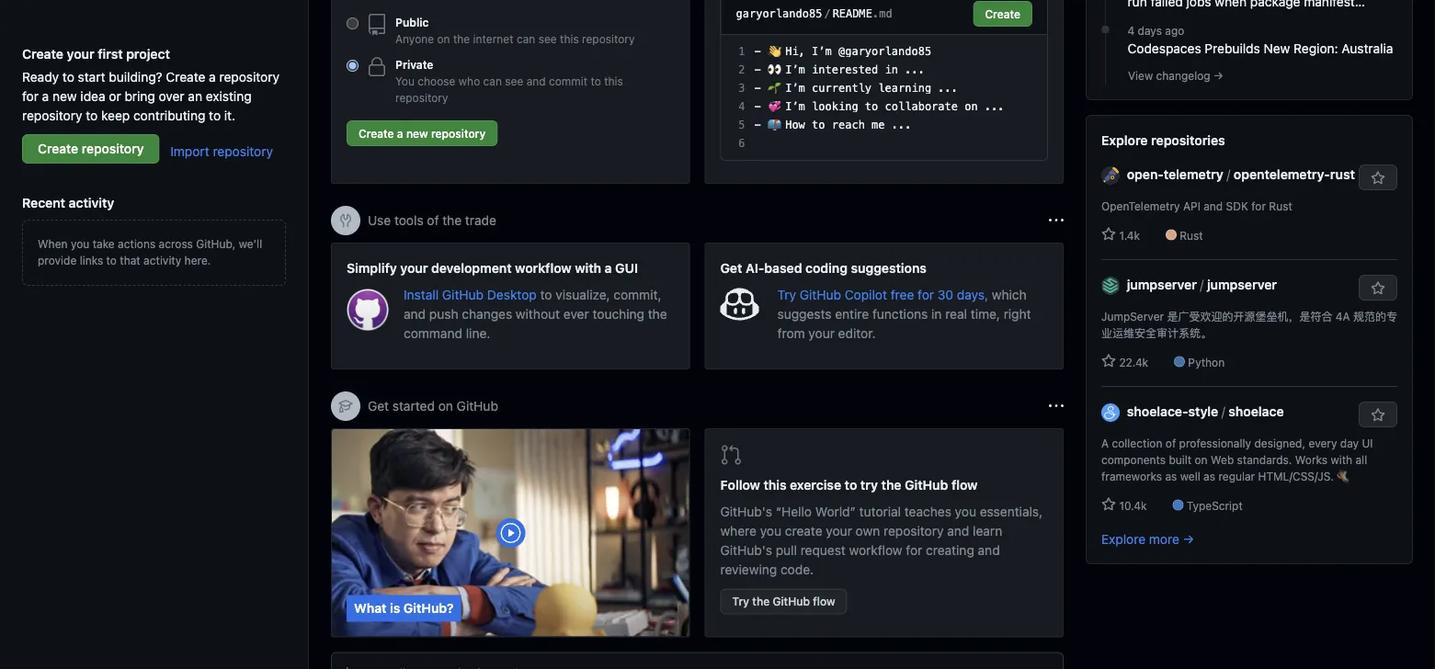 Task type: describe. For each thing, give the bounding box(es) containing it.
workflow inside github's "hello world" tutorial teaches you essentials, where you create your own repository and learn github's pull request workflow for creating and reviewing code.
[[849, 543, 903, 558]]

of for professionally
[[1166, 437, 1176, 450]]

right
[[1004, 306, 1031, 321]]

create
[[785, 524, 823, 539]]

with inside a collection of professionally designed, every day ui components built on web standards. works with all frameworks as well as regular html/css/js. 🥾
[[1331, 453, 1353, 466]]

install github desktop
[[404, 287, 540, 302]]

and inside private you choose who can see and commit to this repository
[[527, 74, 546, 87]]

currently
[[812, 82, 872, 95]]

a down ready
[[42, 88, 49, 103]]

repositories
[[1152, 132, 1226, 148]]

是广受欢迎的开源堡垒机，是符合
[[1167, 310, 1333, 323]]

on inside 1 - 👋 hi, i'm @garyorlando85 2 - 👀 i'm interested in ... 3 - 🌱 i'm currently learning ... 4 - 💞️ i'm looking to collaborate on ... 5 - 📫 how to reach me ... 6
[[965, 100, 978, 113]]

/ right 'style'
[[1222, 404, 1226, 419]]

commit
[[549, 74, 588, 87]]

the inside to visualize, commit, and push changes without ever touching the command line.
[[648, 306, 667, 321]]

new inside create your first project ready to start building? create a repository for a new idea or bring over an existing repository to keep contributing to it.
[[52, 88, 77, 103]]

the left trade
[[443, 213, 462, 228]]

exercise
[[790, 478, 842, 493]]

💞️
[[768, 100, 779, 113]]

jumpserver 是广受欢迎的开源堡垒机，是符合 4a 规范的专 业运维安全审计系统。
[[1102, 310, 1398, 339]]

install
[[404, 287, 439, 302]]

looking
[[812, 100, 859, 113]]

4 inside 4 days ago codespaces prebuilds new region: australia
[[1128, 24, 1135, 37]]

i'm up the "how" in the top of the page
[[786, 100, 805, 113]]

open-telemetry / opentelemetry-rust
[[1127, 166, 1355, 182]]

5 - from the top
[[755, 119, 761, 132]]

to down idea
[[86, 108, 98, 123]]

i'm right 🌱
[[786, 82, 805, 95]]

and up creating
[[947, 524, 970, 539]]

see inside public anyone on the internet can see this repository
[[539, 32, 557, 45]]

6
[[739, 137, 745, 150]]

rust
[[1331, 166, 1355, 182]]

which suggests entire functions in real time, right from your editor.
[[778, 287, 1031, 341]]

star image for open-telemetry / opentelemetry-rust
[[1102, 227, 1116, 242]]

why am i seeing this? image
[[1049, 213, 1064, 228]]

flow inside try the github flow link
[[813, 595, 836, 608]]

this inside private you choose who can see and commit to this repository
[[604, 74, 623, 87]]

what
[[354, 601, 387, 616]]

pull
[[776, 543, 797, 558]]

here.
[[184, 254, 211, 267]]

dot fill image
[[1099, 22, 1113, 37]]

use tools of the trade
[[368, 213, 497, 228]]

is
[[390, 601, 400, 616]]

provide
[[38, 254, 77, 267]]

get ai-based coding suggestions element
[[705, 243, 1064, 370]]

jumpserver / jumpserver
[[1127, 277, 1277, 292]]

professionally
[[1180, 437, 1252, 450]]

... right me
[[892, 119, 912, 132]]

style
[[1189, 404, 1219, 419]]

the down reviewing
[[753, 595, 770, 608]]

functions
[[873, 306, 928, 321]]

follow
[[721, 478, 760, 493]]

in inside the which suggests entire functions in real time, right from your editor.
[[932, 306, 942, 321]]

an
[[188, 88, 202, 103]]

try github copilot free for 30 days, link
[[778, 287, 992, 302]]

see inside private you choose who can see and commit to this repository
[[505, 74, 524, 87]]

@shoelace-style profile image
[[1102, 404, 1120, 422]]

1 horizontal spatial flow
[[952, 478, 978, 493]]

github up teaches
[[905, 478, 949, 493]]

业运维安全审计系统。
[[1102, 326, 1212, 339]]

a inside the simplify your development workflow with a gui element
[[605, 260, 612, 275]]

install github desktop link
[[404, 287, 540, 302]]

to left it.
[[209, 108, 221, 123]]

import
[[170, 144, 209, 159]]

touching
[[593, 306, 645, 321]]

@garyorlando85
[[839, 45, 932, 58]]

try the github flow link
[[721, 589, 848, 615]]

star this repository image for jumpserver / jumpserver
[[1371, 281, 1386, 296]]

idea
[[80, 88, 105, 103]]

recent activity
[[22, 195, 114, 210]]

on inside a collection of professionally designed, every day ui components built on web standards. works with all frameworks as well as regular html/css/js. 🥾
[[1195, 453, 1208, 466]]

based
[[765, 260, 802, 275]]

where
[[721, 524, 757, 539]]

reviewing
[[721, 562, 777, 578]]

typescript
[[1187, 499, 1243, 512]]

to inside try the github flow element
[[845, 478, 857, 493]]

standards.
[[1237, 453, 1292, 466]]

the inside public anyone on the internet can see this repository
[[453, 32, 470, 45]]

try for try the github flow
[[732, 595, 750, 608]]

garyorlando85 / readme .md
[[736, 7, 893, 20]]

github desktop image
[[347, 289, 389, 331]]

4 inside 1 - 👋 hi, i'm @garyorlando85 2 - 👀 i'm interested in ... 3 - 🌱 i'm currently learning ... 4 - 💞️ i'm looking to collaborate on ... 5 - 📫 how to reach me ... 6
[[739, 100, 745, 113]]

github right started
[[457, 399, 498, 414]]

4 days ago codespaces prebuilds new region: australia
[[1128, 24, 1394, 56]]

"hello
[[776, 504, 812, 520]]

3 - from the top
[[755, 82, 761, 95]]

day
[[1341, 437, 1359, 450]]

repository down ready
[[22, 108, 82, 123]]

to inside to visualize, commit, and push changes without ever touching the command line.
[[540, 287, 552, 302]]

repository up existing
[[219, 69, 280, 84]]

mortar board image
[[338, 399, 353, 414]]

explore more →
[[1102, 532, 1195, 547]]

view changelog → link
[[1128, 69, 1224, 82]]

1 - from the top
[[755, 45, 761, 58]]

for inside get ai-based coding suggestions element
[[918, 287, 934, 302]]

get for get ai-based coding suggestions
[[721, 260, 743, 275]]

repository inside private you choose who can see and commit to this repository
[[395, 91, 448, 104]]

star this repository image
[[1371, 408, 1386, 423]]

contributing
[[133, 108, 205, 123]]

hi,
[[786, 45, 805, 58]]

1 github's from the top
[[721, 504, 772, 520]]

development
[[431, 260, 512, 275]]

bring
[[125, 88, 155, 103]]

get for get started on github
[[368, 399, 389, 414]]

what is github? element
[[331, 429, 690, 638]]

repo image
[[366, 14, 388, 36]]

10.4k
[[1116, 499, 1147, 512]]

that
[[120, 254, 140, 267]]

opentelemetry-
[[1234, 166, 1331, 182]]

ready
[[22, 69, 59, 84]]

0 horizontal spatial activity
[[69, 195, 114, 210]]

create for create your first project ready to start building? create a repository for a new idea or bring over an existing repository to keep contributing to it.
[[22, 46, 63, 61]]

explore repositories navigation
[[1086, 115, 1413, 565]]

your inside github's "hello world" tutorial teaches you essentials, where you create your own repository and learn github's pull request workflow for creating and reviewing code.
[[826, 524, 852, 539]]

22.4k
[[1116, 356, 1149, 369]]

4a
[[1336, 310, 1351, 323]]

... up collaborate
[[938, 82, 958, 95]]

lock image
[[366, 56, 388, 78]]

suggestions
[[851, 260, 927, 275]]

world"
[[816, 504, 856, 520]]

australia
[[1342, 40, 1394, 56]]

push
[[429, 306, 459, 321]]

of for the
[[427, 213, 439, 228]]

time,
[[971, 306, 1000, 321]]

ui
[[1362, 437, 1373, 450]]

github inside try the github flow link
[[773, 595, 810, 608]]

a up existing
[[209, 69, 216, 84]]

code.
[[781, 562, 814, 578]]

entire
[[835, 306, 869, 321]]

jumpserver
[[1102, 310, 1164, 323]]

star image
[[1102, 498, 1116, 512]]

all
[[1356, 453, 1368, 466]]

for inside create your first project ready to start building? create a repository for a new idea or bring over an existing repository to keep contributing to it.
[[22, 88, 39, 103]]

to right the "how" in the top of the page
[[812, 119, 825, 132]]

create a new repository button
[[347, 120, 498, 146]]

1 jumpserver from the left
[[1127, 277, 1197, 292]]

over
[[159, 88, 185, 103]]

... up learning
[[905, 63, 925, 76]]

repository down it.
[[213, 144, 273, 159]]

.md
[[873, 7, 893, 20]]

to inside when you take actions across github, we'll provide links to that activity here.
[[106, 254, 117, 267]]

on inside public anyone on the internet can see this repository
[[437, 32, 450, 45]]

create your first project ready to start building? create a repository for a new idea or bring over an existing repository to keep contributing to it.
[[22, 46, 280, 123]]

keep
[[101, 108, 130, 123]]

this inside try the github flow element
[[764, 478, 787, 493]]

your inside create your first project ready to start building? create a repository for a new idea or bring over an existing repository to keep contributing to it.
[[67, 46, 94, 61]]

/ up sdk
[[1227, 166, 1231, 182]]

your up install
[[400, 260, 428, 275]]

/ up 是广受欢迎的开源堡垒机，是符合
[[1201, 277, 1204, 292]]

gui
[[615, 260, 638, 275]]

you
[[395, 74, 415, 87]]

what is github? link
[[332, 429, 689, 637]]

2 as from the left
[[1204, 470, 1216, 483]]

opentelemetry
[[1102, 200, 1180, 212]]

5
[[739, 119, 745, 132]]

real
[[946, 306, 967, 321]]



Task type: vqa. For each thing, say whether or not it's contained in the screenshot.


Task type: locate. For each thing, give the bounding box(es) containing it.
0 vertical spatial can
[[517, 32, 535, 45]]

1 horizontal spatial activity
[[144, 254, 181, 267]]

star this repository image
[[1371, 171, 1386, 186], [1371, 281, 1386, 296]]

your down suggests
[[809, 326, 835, 341]]

1 vertical spatial in
[[932, 306, 942, 321]]

-
[[755, 45, 761, 58], [755, 63, 761, 76], [755, 82, 761, 95], [755, 100, 761, 113], [755, 119, 761, 132]]

try github copilot free for 30 days,
[[778, 287, 992, 302]]

repository inside public anyone on the internet can see this repository
[[582, 32, 635, 45]]

changes
[[462, 306, 512, 321]]

1 vertical spatial with
[[1331, 453, 1353, 466]]

for inside explore repositories navigation
[[1252, 200, 1266, 212]]

0 horizontal spatial of
[[427, 213, 439, 228]]

0 vertical spatial star this repository image
[[1371, 171, 1386, 186]]

your
[[67, 46, 94, 61], [400, 260, 428, 275], [809, 326, 835, 341], [826, 524, 852, 539]]

2 github's from the top
[[721, 543, 772, 558]]

this up "hello
[[764, 478, 787, 493]]

in inside 1 - 👋 hi, i'm @garyorlando85 2 - 👀 i'm interested in ... 3 - 🌱 i'm currently learning ... 4 - 💞️ i'm looking to collaborate on ... 5 - 📫 how to reach me ... 6
[[885, 63, 898, 76]]

workflow down own
[[849, 543, 903, 558]]

→ for explore more →
[[1183, 532, 1195, 547]]

i'm down hi,
[[786, 63, 805, 76]]

can right who on the top left of page
[[483, 74, 502, 87]]

0 vertical spatial 4
[[1128, 24, 1135, 37]]

repository inside 'button'
[[431, 127, 486, 140]]

1 vertical spatial get
[[368, 399, 389, 414]]

create
[[22, 46, 63, 61], [166, 69, 205, 84], [359, 127, 394, 140], [38, 141, 78, 156]]

can right internet
[[517, 32, 535, 45]]

repository down teaches
[[884, 524, 944, 539]]

create up recent activity
[[38, 141, 78, 156]]

every
[[1309, 437, 1338, 450]]

copilot
[[845, 287, 887, 302]]

on right anyone
[[437, 32, 450, 45]]

0 horizontal spatial new
[[52, 88, 77, 103]]

4 - from the top
[[755, 100, 761, 113]]

more
[[1149, 532, 1180, 547]]

take
[[93, 237, 115, 250]]

repository down keep
[[82, 141, 144, 156]]

new inside 'button'
[[406, 127, 428, 140]]

github up 'push'
[[442, 287, 484, 302]]

0 horizontal spatial 4
[[739, 100, 745, 113]]

try the github flow element
[[705, 429, 1064, 638]]

0 horizontal spatial this
[[560, 32, 579, 45]]

line.
[[466, 326, 490, 341]]

days,
[[957, 287, 989, 302]]

1 vertical spatial star image
[[1102, 354, 1116, 369]]

1 horizontal spatial can
[[517, 32, 535, 45]]

flow up "learn"
[[952, 478, 978, 493]]

to left start
[[62, 69, 74, 84]]

1 vertical spatial see
[[505, 74, 524, 87]]

0 horizontal spatial get
[[368, 399, 389, 414]]

2 star image from the top
[[1102, 354, 1116, 369]]

to up me
[[865, 100, 879, 113]]

create down the lock image
[[359, 127, 394, 140]]

import repository
[[170, 144, 273, 159]]

0 horizontal spatial →
[[1183, 532, 1195, 547]]

rust down "api" at the top right of page
[[1180, 229, 1204, 242]]

your up start
[[67, 46, 94, 61]]

1 horizontal spatial 4
[[1128, 24, 1135, 37]]

create a new repository
[[359, 127, 486, 140]]

0 vertical spatial in
[[885, 63, 898, 76]]

2 horizontal spatial this
[[764, 478, 787, 493]]

1 vertical spatial rust
[[1180, 229, 1204, 242]]

1 horizontal spatial you
[[760, 524, 782, 539]]

0 vertical spatial you
[[71, 237, 89, 250]]

0 vertical spatial get
[[721, 260, 743, 275]]

star image down the jumpserver at top
[[1102, 354, 1116, 369]]

this right commit
[[604, 74, 623, 87]]

to down take
[[106, 254, 117, 267]]

open-
[[1127, 166, 1164, 182]]

1 horizontal spatial get
[[721, 260, 743, 275]]

- left 💞️ at top right
[[755, 100, 761, 113]]

star this repository image for open-telemetry / opentelemetry-rust
[[1371, 171, 1386, 186]]

why am i seeing this? image
[[1049, 399, 1064, 414]]

github inside the simplify your development workflow with a gui element
[[442, 287, 484, 302]]

of
[[427, 213, 439, 228], [1166, 437, 1176, 450]]

2 star this repository image from the top
[[1371, 281, 1386, 296]]

with up 🥾
[[1331, 453, 1353, 466]]

as down 'built'
[[1166, 470, 1177, 483]]

workflow up desktop
[[515, 260, 572, 275]]

0 horizontal spatial try
[[732, 595, 750, 608]]

github down code.
[[773, 595, 810, 608]]

github inside get ai-based coding suggestions element
[[800, 287, 841, 302]]

tutorial
[[860, 504, 901, 520]]

explore
[[1102, 132, 1148, 148], [1102, 532, 1146, 547]]

request
[[801, 543, 846, 558]]

get left ai-
[[721, 260, 743, 275]]

with up visualize, on the top left of the page
[[575, 260, 602, 275]]

jumpserver up the jumpserver at top
[[1127, 277, 1197, 292]]

regular
[[1219, 470, 1255, 483]]

@jumpserver profile image
[[1102, 277, 1120, 295]]

1 as from the left
[[1166, 470, 1177, 483]]

👋
[[768, 45, 779, 58]]

1 vertical spatial 4
[[739, 100, 745, 113]]

0 vertical spatial new
[[52, 88, 77, 103]]

can inside public anyone on the internet can see this repository
[[517, 32, 535, 45]]

1 horizontal spatial see
[[539, 32, 557, 45]]

None submit
[[973, 1, 1033, 27]]

web
[[1211, 453, 1234, 466]]

2 vertical spatial you
[[760, 524, 782, 539]]

0 vertical spatial flow
[[952, 478, 978, 493]]

activity inside when you take actions across github, we'll provide links to that activity here.
[[144, 254, 181, 267]]

a inside create a new repository 'button'
[[397, 127, 403, 140]]

repository down choose on the left top of page
[[395, 91, 448, 104]]

... right collaborate
[[985, 100, 1005, 113]]

create up an
[[166, 69, 205, 84]]

see up commit
[[539, 32, 557, 45]]

when you take actions across github, we'll provide links to that activity here.
[[38, 237, 262, 267]]

explore up @open-telemetry profile image
[[1102, 132, 1148, 148]]

flow down code.
[[813, 595, 836, 608]]

1 horizontal spatial of
[[1166, 437, 1176, 450]]

3
[[739, 82, 745, 95]]

try
[[861, 478, 878, 493]]

free
[[891, 287, 914, 302]]

0 horizontal spatial as
[[1166, 470, 1177, 483]]

command
[[404, 326, 463, 341]]

ago
[[1166, 24, 1185, 37]]

1 star this repository image from the top
[[1371, 171, 1386, 186]]

a
[[209, 69, 216, 84], [42, 88, 49, 103], [397, 127, 403, 140], [605, 260, 612, 275]]

links
[[80, 254, 103, 267]]

1 vertical spatial explore
[[1102, 532, 1146, 547]]

jumpserver
[[1127, 277, 1197, 292], [1207, 277, 1277, 292]]

→ for view changelog →
[[1214, 69, 1224, 82]]

4 up the 5
[[739, 100, 745, 113]]

1 - 👋 hi, i'm @garyorlando85 2 - 👀 i'm interested in ... 3 - 🌱 i'm currently learning ... 4 - 💞️ i'm looking to collaborate on ... 5 - 📫 how to reach me ... 6
[[739, 45, 1005, 150]]

get started on github
[[368, 399, 498, 414]]

git pull request image
[[721, 444, 743, 466]]

for left creating
[[906, 543, 923, 558]]

for inside github's "hello world" tutorial teaches you essentials, where you create your own repository and learn github's pull request workflow for creating and reviewing code.
[[906, 543, 923, 558]]

to right commit
[[591, 74, 601, 87]]

components
[[1102, 453, 1166, 466]]

- left 🌱
[[755, 82, 761, 95]]

you
[[71, 237, 89, 250], [955, 504, 977, 520], [760, 524, 782, 539]]

in left real
[[932, 306, 942, 321]]

1 horizontal spatial with
[[1331, 453, 1353, 466]]

use
[[368, 213, 391, 228]]

trade
[[465, 213, 497, 228]]

1 vertical spatial you
[[955, 504, 977, 520]]

i'm right hi,
[[812, 45, 832, 58]]

tools
[[395, 213, 424, 228]]

📫
[[768, 119, 779, 132]]

1 vertical spatial →
[[1183, 532, 1195, 547]]

sdk
[[1226, 200, 1249, 212]]

the left internet
[[453, 32, 470, 45]]

0 vertical spatial rust
[[1269, 200, 1293, 212]]

built
[[1169, 453, 1192, 466]]

the
[[453, 32, 470, 45], [443, 213, 462, 228], [648, 306, 667, 321], [882, 478, 902, 493], [753, 595, 770, 608]]

you up "learn"
[[955, 504, 977, 520]]

1 explore from the top
[[1102, 132, 1148, 148]]

0 horizontal spatial you
[[71, 237, 89, 250]]

→ right more
[[1183, 532, 1195, 547]]

0 vertical spatial github's
[[721, 504, 772, 520]]

create for create a new repository
[[359, 127, 394, 140]]

star this repository image right rust
[[1371, 171, 1386, 186]]

star image for jumpserver / jumpserver
[[1102, 354, 1116, 369]]

this inside public anyone on the internet can see this repository
[[560, 32, 579, 45]]

1 vertical spatial try
[[732, 595, 750, 608]]

explore repositories
[[1102, 132, 1226, 148]]

create up ready
[[22, 46, 63, 61]]

0 horizontal spatial jumpserver
[[1127, 277, 1197, 292]]

0 vertical spatial →
[[1214, 69, 1224, 82]]

and right "api" at the top right of page
[[1204, 200, 1223, 212]]

essentials,
[[980, 504, 1043, 520]]

0 vertical spatial of
[[427, 213, 439, 228]]

on right started
[[438, 399, 453, 414]]

1 horizontal spatial →
[[1214, 69, 1224, 82]]

in down @garyorlando85
[[885, 63, 898, 76]]

github's up reviewing
[[721, 543, 772, 558]]

1 horizontal spatial try
[[778, 287, 796, 302]]

0 horizontal spatial can
[[483, 74, 502, 87]]

view changelog →
[[1128, 69, 1224, 82]]

editor.
[[838, 326, 876, 341]]

0 vertical spatial this
[[560, 32, 579, 45]]

activity down across
[[144, 254, 181, 267]]

of right the 'tools'
[[427, 213, 439, 228]]

1.4k
[[1116, 229, 1140, 242]]

0 horizontal spatial workflow
[[515, 260, 572, 275]]

1 horizontal spatial in
[[932, 306, 942, 321]]

explore for explore more →
[[1102, 532, 1146, 547]]

explore down 10.4k
[[1102, 532, 1146, 547]]

try down reviewing
[[732, 595, 750, 608]]

- left 📫
[[755, 119, 761, 132]]

1 horizontal spatial workflow
[[849, 543, 903, 558]]

0 vertical spatial with
[[575, 260, 602, 275]]

2 - from the top
[[755, 63, 761, 76]]

a left gui
[[605, 260, 612, 275]]

1 vertical spatial activity
[[144, 254, 181, 267]]

how
[[786, 119, 805, 132]]

2 horizontal spatial you
[[955, 504, 977, 520]]

start
[[78, 69, 105, 84]]

can
[[517, 32, 535, 45], [483, 74, 502, 87]]

suggests
[[778, 306, 832, 321]]

2 jumpserver from the left
[[1207, 277, 1277, 292]]

ai-
[[746, 260, 765, 275]]

1 vertical spatial new
[[406, 127, 428, 140]]

ever
[[564, 306, 589, 321]]

1 star image from the top
[[1102, 227, 1116, 242]]

of inside a collection of professionally designed, every day ui components built on web standards. works with all frameworks as well as regular html/css/js. 🥾
[[1166, 437, 1176, 450]]

graph image
[[347, 667, 361, 669]]

first
[[98, 46, 123, 61]]

0 horizontal spatial with
[[575, 260, 602, 275]]

and inside to visualize, commit, and push changes without ever touching the command line.
[[404, 306, 426, 321]]

0 horizontal spatial in
[[885, 63, 898, 76]]

1 horizontal spatial as
[[1204, 470, 1216, 483]]

1 vertical spatial star this repository image
[[1371, 281, 1386, 296]]

across
[[159, 237, 193, 250]]

- left the 👋
[[755, 45, 761, 58]]

→
[[1214, 69, 1224, 82], [1183, 532, 1195, 547]]

new left idea
[[52, 88, 77, 103]]

or
[[109, 88, 121, 103]]

🌱
[[768, 82, 779, 95]]

- left 👀
[[755, 63, 761, 76]]

new down you
[[406, 127, 428, 140]]

1
[[739, 45, 745, 58]]

simplify
[[347, 260, 397, 275]]

1 vertical spatial workflow
[[849, 543, 903, 558]]

what is github? image
[[332, 429, 689, 637]]

repository inside github's "hello world" tutorial teaches you essentials, where you create your own repository and learn github's pull request workflow for creating and reviewing code.
[[884, 524, 944, 539]]

play image
[[500, 522, 522, 544]]

rust down opentelemetry-
[[1269, 200, 1293, 212]]

0 horizontal spatial flow
[[813, 595, 836, 608]]

repository up commit
[[582, 32, 635, 45]]

1 vertical spatial github's
[[721, 543, 772, 558]]

try
[[778, 287, 796, 302], [732, 595, 750, 608]]

0 horizontal spatial see
[[505, 74, 524, 87]]

shoelace-style / shoelace
[[1127, 404, 1284, 419]]

well
[[1181, 470, 1201, 483]]

create for create repository
[[38, 141, 78, 156]]

to
[[62, 69, 74, 84], [591, 74, 601, 87], [865, 100, 879, 113], [86, 108, 98, 123], [209, 108, 221, 123], [812, 119, 825, 132], [106, 254, 117, 267], [540, 287, 552, 302], [845, 478, 857, 493]]

for right sdk
[[1252, 200, 1266, 212]]

explore for explore repositories
[[1102, 132, 1148, 148]]

0 vertical spatial see
[[539, 32, 557, 45]]

on right collaborate
[[965, 100, 978, 113]]

you up links
[[71, 237, 89, 250]]

1 horizontal spatial jumpserver
[[1207, 277, 1277, 292]]

you inside when you take actions across github, we'll provide links to that activity here.
[[71, 237, 89, 250]]

1 vertical spatial of
[[1166, 437, 1176, 450]]

as
[[1166, 470, 1177, 483], [1204, 470, 1216, 483]]

0 horizontal spatial rust
[[1180, 229, 1204, 242]]

1 vertical spatial flow
[[813, 595, 836, 608]]

actions
[[118, 237, 156, 250]]

recent
[[22, 195, 65, 210]]

0 vertical spatial explore
[[1102, 132, 1148, 148]]

→ down prebuilds
[[1214, 69, 1224, 82]]

0 vertical spatial star image
[[1102, 227, 1116, 242]]

to up without
[[540, 287, 552, 302]]

star image
[[1102, 227, 1116, 242], [1102, 354, 1116, 369]]

and left commit
[[527, 74, 546, 87]]

2 explore from the top
[[1102, 532, 1146, 547]]

your inside the which suggests entire functions in real time, right from your editor.
[[809, 326, 835, 341]]

star this repository image up 规范的专
[[1371, 281, 1386, 296]]

activity
[[69, 195, 114, 210], [144, 254, 181, 267]]

create a new repository element
[[347, 0, 675, 154]]

0 vertical spatial activity
[[69, 195, 114, 210]]

desktop
[[487, 287, 537, 302]]

see right who on the top left of page
[[505, 74, 524, 87]]

→ inside explore repositories navigation
[[1183, 532, 1195, 547]]

can inside private you choose who can see and commit to this repository
[[483, 74, 502, 87]]

to visualize, commit, and push changes without ever touching the command line.
[[404, 287, 667, 341]]

shoelace
[[1229, 404, 1284, 419]]

collaborate
[[885, 100, 958, 113]]

jumpserver up 是广受欢迎的开源堡垒机，是符合
[[1207, 277, 1277, 292]]

simplify your development workflow with a gui element
[[331, 243, 690, 370]]

/ left readme
[[824, 7, 831, 20]]

to inside private you choose who can see and commit to this repository
[[591, 74, 601, 87]]

1 horizontal spatial new
[[406, 127, 428, 140]]

interested
[[812, 63, 879, 76]]

规范的专
[[1354, 310, 1398, 323]]

this
[[560, 32, 579, 45], [604, 74, 623, 87], [764, 478, 787, 493]]

visualize,
[[556, 287, 610, 302]]

as right well
[[1204, 470, 1216, 483]]

github's up the where
[[721, 504, 772, 520]]

tools image
[[338, 213, 353, 228]]

on up well
[[1195, 453, 1208, 466]]

try inside get ai-based coding suggestions element
[[778, 287, 796, 302]]

2 vertical spatial this
[[764, 478, 787, 493]]

the down the commit,
[[648, 306, 667, 321]]

1 horizontal spatial rust
[[1269, 200, 1293, 212]]

and down "learn"
[[978, 543, 1000, 558]]

the right try
[[882, 478, 902, 493]]

1 vertical spatial can
[[483, 74, 502, 87]]

1 vertical spatial this
[[604, 74, 623, 87]]

garyorlando85
[[736, 7, 823, 20]]

learn
[[973, 524, 1003, 539]]

telemetry
[[1164, 166, 1224, 182]]

to left try
[[845, 478, 857, 493]]

flow
[[952, 478, 978, 493], [813, 595, 836, 608]]

github up suggests
[[800, 287, 841, 302]]

None radio
[[347, 17, 359, 29], [347, 60, 359, 72], [347, 17, 359, 29], [347, 60, 359, 72]]

create repository link
[[22, 134, 160, 164]]

existing
[[206, 88, 252, 103]]

0 vertical spatial try
[[778, 287, 796, 302]]

readme
[[833, 7, 873, 20]]

try for try github copilot free for 30 days,
[[778, 287, 796, 302]]

and inside explore repositories navigation
[[1204, 200, 1223, 212]]

create inside 'button'
[[359, 127, 394, 140]]

new
[[1264, 40, 1291, 56]]

2
[[739, 63, 745, 76]]

1 horizontal spatial this
[[604, 74, 623, 87]]

your down world"
[[826, 524, 852, 539]]

get right the mortar board image
[[368, 399, 389, 414]]

@open-telemetry profile image
[[1102, 166, 1120, 185]]

of up 'built'
[[1166, 437, 1176, 450]]

follow this exercise to try the github flow
[[721, 478, 978, 493]]

0 vertical spatial workflow
[[515, 260, 572, 275]]

a down you
[[397, 127, 403, 140]]

with
[[575, 260, 602, 275], [1331, 453, 1353, 466]]

and down install
[[404, 306, 426, 321]]

try up suggests
[[778, 287, 796, 302]]



